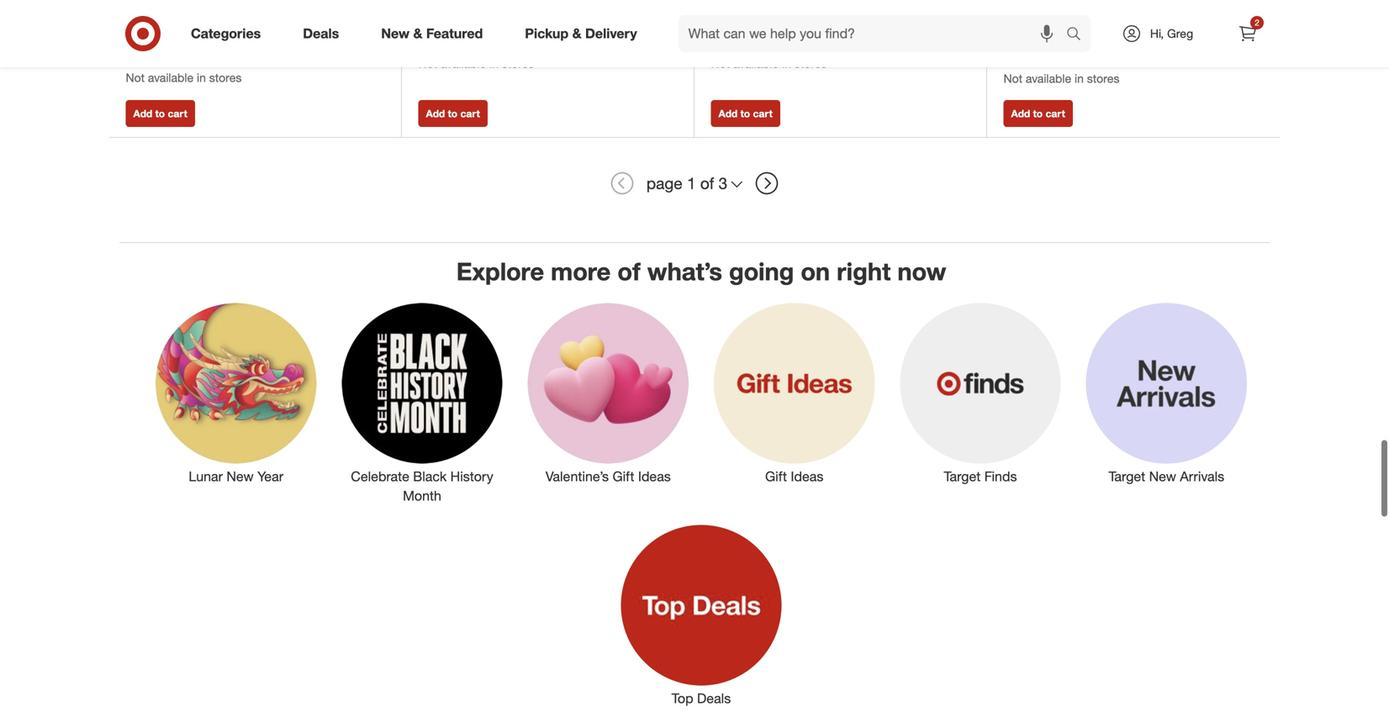 Task type: locate. For each thing, give the bounding box(es) containing it.
gift
[[613, 469, 635, 485], [766, 469, 787, 485]]

ships
[[711, 1, 741, 16], [126, 16, 155, 30], [1004, 17, 1034, 31]]

new & featured link
[[367, 15, 504, 52]]

4 to from the left
[[1034, 107, 1043, 120]]

& right pickup
[[573, 25, 582, 42]]

available
[[441, 56, 486, 71], [734, 56, 779, 71], [148, 70, 194, 85], [1026, 71, 1072, 86]]

&
[[414, 25, 423, 42], [573, 25, 582, 42]]

of left 3
[[701, 174, 715, 193]]

not
[[419, 56, 438, 71], [711, 56, 730, 71], [126, 70, 145, 85], [1004, 71, 1023, 86]]

$35
[[793, 1, 812, 16], [208, 16, 226, 30], [1086, 17, 1105, 31]]

ships free with $35 orders exclusions apply. get it by tue, feb 6 not available in stores
[[711, 1, 849, 71], [126, 16, 264, 85], [1004, 17, 1142, 86]]

target left finds
[[944, 469, 981, 485]]

3 add to cart button from the left
[[711, 100, 781, 127]]

What can we help you find? suggestions appear below search field
[[679, 15, 1071, 52]]

page 1 of 3 button
[[639, 165, 751, 202]]

target finds
[[944, 469, 1018, 485]]

& inside new & featured link
[[414, 25, 423, 42]]

history
[[451, 469, 494, 485]]

of inside dropdown button
[[701, 174, 715, 193]]

gift ideas link
[[702, 300, 888, 487]]

target
[[944, 469, 981, 485], [1109, 469, 1146, 485]]

year
[[258, 469, 284, 485]]

2 & from the left
[[573, 25, 582, 42]]

2 horizontal spatial $35
[[1086, 17, 1105, 31]]

2 gift from the left
[[766, 469, 787, 485]]

new left 'featured'
[[381, 25, 410, 42]]

tue,
[[466, 36, 487, 50], [759, 36, 780, 50], [174, 50, 195, 65], [1052, 51, 1073, 66]]

1 cart from the left
[[168, 107, 188, 120]]

pickup & delivery
[[525, 25, 637, 42]]

6
[[514, 36, 520, 50], [806, 36, 813, 50], [221, 50, 227, 65], [1099, 51, 1106, 66]]

2 horizontal spatial with
[[1061, 17, 1083, 31]]

& for pickup
[[573, 25, 582, 42]]

black
[[413, 469, 447, 485]]

add to cart button
[[126, 100, 195, 127], [419, 100, 488, 127], [711, 100, 781, 127], [1004, 100, 1073, 127]]

0 horizontal spatial gift
[[613, 469, 635, 485]]

add to cart for 1st "add to cart" button from left
[[133, 107, 188, 120]]

2 horizontal spatial ships free with $35 orders exclusions apply. get it by tue, feb 6 not available in stores
[[1004, 17, 1142, 86]]

page
[[647, 174, 683, 193]]

0 horizontal spatial ships
[[126, 16, 155, 30]]

of for more
[[618, 257, 641, 286]]

0 horizontal spatial ideas
[[639, 469, 671, 485]]

0 horizontal spatial new
[[227, 469, 254, 485]]

1 ideas from the left
[[639, 469, 671, 485]]

1 horizontal spatial ideas
[[791, 469, 824, 485]]

2 link
[[1230, 15, 1267, 52]]

add
[[133, 107, 153, 120], [426, 107, 445, 120], [719, 107, 738, 120], [1012, 107, 1031, 120]]

1 & from the left
[[414, 25, 423, 42]]

0 vertical spatial deals
[[303, 25, 339, 42]]

more
[[551, 257, 611, 286]]

add for 3rd "add to cart" button
[[719, 107, 738, 120]]

0 horizontal spatial $35
[[208, 16, 226, 30]]

add for third "add to cart" button from right
[[426, 107, 445, 120]]

stores down search 'button'
[[1088, 71, 1120, 86]]

1 target from the left
[[944, 469, 981, 485]]

1 horizontal spatial orders
[[815, 1, 849, 16]]

0 horizontal spatial target
[[944, 469, 981, 485]]

cart
[[168, 107, 188, 120], [461, 107, 480, 120], [753, 107, 773, 120], [1046, 107, 1066, 120]]

2 add to cart from the left
[[426, 107, 480, 120]]

1 vertical spatial of
[[618, 257, 641, 286]]

0 horizontal spatial of
[[618, 257, 641, 286]]

& inside pickup & delivery link
[[573, 25, 582, 42]]

arrivals
[[1181, 469, 1225, 485]]

0 horizontal spatial &
[[414, 25, 423, 42]]

get
[[419, 36, 438, 50], [711, 36, 731, 50], [126, 50, 145, 65], [1004, 51, 1023, 66]]

in inside the exclusions apply. get it by tue, feb 6 not available in stores
[[490, 56, 499, 71]]

deals
[[303, 25, 339, 42], [698, 691, 731, 707]]

new for lunar new year
[[227, 469, 254, 485]]

1 gift from the left
[[613, 469, 635, 485]]

new & featured
[[381, 25, 483, 42]]

apply. inside the exclusions apply. get it by tue, feb 6 not available in stores
[[478, 19, 510, 34]]

1 horizontal spatial free
[[744, 1, 765, 16]]

new left arrivals
[[1150, 469, 1177, 485]]

2 horizontal spatial new
[[1150, 469, 1177, 485]]

new left year
[[227, 469, 254, 485]]

1 horizontal spatial ships
[[711, 1, 741, 16]]

target left arrivals
[[1109, 469, 1146, 485]]

stores inside the exclusions apply. get it by tue, feb 6 not available in stores
[[502, 56, 535, 71]]

6 inside the exclusions apply. get it by tue, feb 6 not available in stores
[[514, 36, 520, 50]]

1
[[687, 174, 696, 193]]

2 add from the left
[[426, 107, 445, 120]]

1 add to cart button from the left
[[126, 100, 195, 127]]

it
[[441, 36, 447, 50], [734, 36, 740, 50], [148, 50, 155, 65], [1027, 51, 1033, 66]]

right
[[837, 257, 891, 286]]

1 add from the left
[[133, 107, 153, 120]]

free
[[744, 1, 765, 16], [159, 16, 179, 30], [1037, 17, 1058, 31]]

in
[[490, 56, 499, 71], [782, 56, 792, 71], [197, 70, 206, 85], [1075, 71, 1084, 86]]

& left 'featured'
[[414, 25, 423, 42]]

1 horizontal spatial gift
[[766, 469, 787, 485]]

1 add to cart from the left
[[133, 107, 188, 120]]

of
[[701, 174, 715, 193], [618, 257, 641, 286]]

lunar new year link
[[143, 300, 329, 487]]

2 cart from the left
[[461, 107, 480, 120]]

orders
[[815, 1, 849, 16], [230, 16, 264, 30], [1108, 17, 1142, 31]]

add to cart
[[133, 107, 188, 120], [426, 107, 480, 120], [719, 107, 773, 120], [1012, 107, 1066, 120]]

exclusions apply. button
[[419, 18, 510, 35], [711, 18, 803, 35], [126, 32, 217, 49], [1004, 33, 1095, 50]]

month
[[403, 488, 442, 504]]

1 horizontal spatial ships free with $35 orders exclusions apply. get it by tue, feb 6 not available in stores
[[711, 1, 849, 71]]

2 target from the left
[[1109, 469, 1146, 485]]

1 horizontal spatial target
[[1109, 469, 1146, 485]]

feb inside the exclusions apply. get it by tue, feb 6 not available in stores
[[491, 36, 510, 50]]

1 to from the left
[[155, 107, 165, 120]]

stores
[[502, 56, 535, 71], [795, 56, 827, 71], [209, 70, 242, 85], [1088, 71, 1120, 86]]

target new arrivals link
[[1074, 300, 1260, 487]]

stores down pickup
[[502, 56, 535, 71]]

apply.
[[478, 19, 510, 34], [771, 19, 803, 34], [185, 33, 217, 48], [1064, 34, 1095, 49]]

celebrate
[[351, 469, 410, 485]]

of right more
[[618, 257, 641, 286]]

get inside the exclusions apply. get it by tue, feb 6 not available in stores
[[419, 36, 438, 50]]

deals link
[[289, 15, 360, 52]]

by
[[451, 36, 463, 50], [743, 36, 756, 50], [158, 50, 170, 65], [1036, 51, 1049, 66]]

1 horizontal spatial &
[[573, 25, 582, 42]]

delivery
[[586, 25, 637, 42]]

ideas
[[639, 469, 671, 485], [791, 469, 824, 485]]

2 horizontal spatial free
[[1037, 17, 1058, 31]]

0 vertical spatial of
[[701, 174, 715, 193]]

search button
[[1059, 15, 1100, 56]]

0 horizontal spatial orders
[[230, 16, 264, 30]]

0 horizontal spatial with
[[182, 16, 204, 30]]

to
[[155, 107, 165, 120], [448, 107, 458, 120], [741, 107, 751, 120], [1034, 107, 1043, 120]]

with
[[768, 1, 790, 16], [182, 16, 204, 30], [1061, 17, 1083, 31]]

3
[[719, 174, 728, 193]]

1 horizontal spatial with
[[768, 1, 790, 16]]

lunar new year
[[189, 469, 284, 485]]

exclusions
[[419, 19, 475, 34], [711, 19, 768, 34], [126, 33, 182, 48], [1004, 34, 1060, 49]]

feb
[[491, 36, 510, 50], [783, 36, 803, 50], [198, 50, 217, 65], [1076, 51, 1096, 66]]

new
[[381, 25, 410, 42], [227, 469, 254, 485], [1150, 469, 1177, 485]]

search
[[1059, 27, 1100, 43]]

add for first "add to cart" button from right
[[1012, 107, 1031, 120]]

1 horizontal spatial of
[[701, 174, 715, 193]]

4 add from the left
[[1012, 107, 1031, 120]]

explore
[[457, 257, 544, 286]]

3 add from the left
[[719, 107, 738, 120]]

4 add to cart from the left
[[1012, 107, 1066, 120]]

1 vertical spatial deals
[[698, 691, 731, 707]]

2 ideas from the left
[[791, 469, 824, 485]]

3 add to cart from the left
[[719, 107, 773, 120]]



Task type: describe. For each thing, give the bounding box(es) containing it.
1 horizontal spatial new
[[381, 25, 410, 42]]

exclusions inside the exclusions apply. get it by tue, feb 6 not available in stores
[[419, 19, 475, 34]]

of for 1
[[701, 174, 715, 193]]

add to cart for first "add to cart" button from right
[[1012, 107, 1066, 120]]

2 to from the left
[[448, 107, 458, 120]]

3 to from the left
[[741, 107, 751, 120]]

exclusions apply. get it by tue, feb 6 not available in stores
[[419, 19, 535, 71]]

valentine's
[[546, 469, 609, 485]]

1 horizontal spatial $35
[[793, 1, 812, 16]]

top
[[672, 691, 694, 707]]

0 horizontal spatial deals
[[303, 25, 339, 42]]

add for 1st "add to cart" button from left
[[133, 107, 153, 120]]

stores down what can we help you find? suggestions appear below search box
[[795, 56, 827, 71]]

celebrate black history month
[[351, 469, 494, 504]]

pickup & delivery link
[[511, 15, 659, 52]]

2 horizontal spatial ships
[[1004, 17, 1034, 31]]

2 horizontal spatial orders
[[1108, 17, 1142, 31]]

2 add to cart button from the left
[[419, 100, 488, 127]]

categories link
[[177, 15, 282, 52]]

target for target finds
[[944, 469, 981, 485]]

stores down categories
[[209, 70, 242, 85]]

add to cart for 3rd "add to cart" button
[[719, 107, 773, 120]]

target for target new arrivals
[[1109, 469, 1146, 485]]

celebrate black history month link
[[329, 300, 515, 506]]

valentine's gift ideas
[[546, 469, 671, 485]]

add to cart for third "add to cart" button from right
[[426, 107, 480, 120]]

& for new
[[414, 25, 423, 42]]

hi,
[[1151, 26, 1165, 41]]

1 horizontal spatial deals
[[698, 691, 731, 707]]

featured
[[426, 25, 483, 42]]

ideas inside the 'valentine's gift ideas' link
[[639, 469, 671, 485]]

new for target new arrivals
[[1150, 469, 1177, 485]]

target new arrivals
[[1109, 469, 1225, 485]]

tue, inside the exclusions apply. get it by tue, feb 6 not available in stores
[[466, 36, 487, 50]]

on
[[801, 257, 830, 286]]

not inside the exclusions apply. get it by tue, feb 6 not available in stores
[[419, 56, 438, 71]]

top deals
[[672, 691, 731, 707]]

2
[[1256, 17, 1260, 28]]

top deals link
[[609, 522, 795, 709]]

4 add to cart button from the left
[[1004, 100, 1073, 127]]

greg
[[1168, 26, 1194, 41]]

pickup
[[525, 25, 569, 42]]

explore more of what's going on right now
[[457, 257, 947, 286]]

0 horizontal spatial ships free with $35 orders exclusions apply. get it by tue, feb 6 not available in stores
[[126, 16, 264, 85]]

ideas inside gift ideas link
[[791, 469, 824, 485]]

going
[[729, 257, 795, 286]]

hi, greg
[[1151, 26, 1194, 41]]

page 1 of 3
[[647, 174, 728, 193]]

lunar
[[189, 469, 223, 485]]

available inside the exclusions apply. get it by tue, feb 6 not available in stores
[[441, 56, 486, 71]]

target finds link
[[888, 300, 1074, 487]]

now
[[898, 257, 947, 286]]

what's
[[648, 257, 723, 286]]

3 cart from the left
[[753, 107, 773, 120]]

0 horizontal spatial free
[[159, 16, 179, 30]]

finds
[[985, 469, 1018, 485]]

by inside the exclusions apply. get it by tue, feb 6 not available in stores
[[451, 36, 463, 50]]

4 cart from the left
[[1046, 107, 1066, 120]]

it inside the exclusions apply. get it by tue, feb 6 not available in stores
[[441, 36, 447, 50]]

valentine's gift ideas link
[[515, 300, 702, 487]]

categories
[[191, 25, 261, 42]]

gift ideas
[[766, 469, 824, 485]]



Task type: vqa. For each thing, say whether or not it's contained in the screenshot.
fourth to
yes



